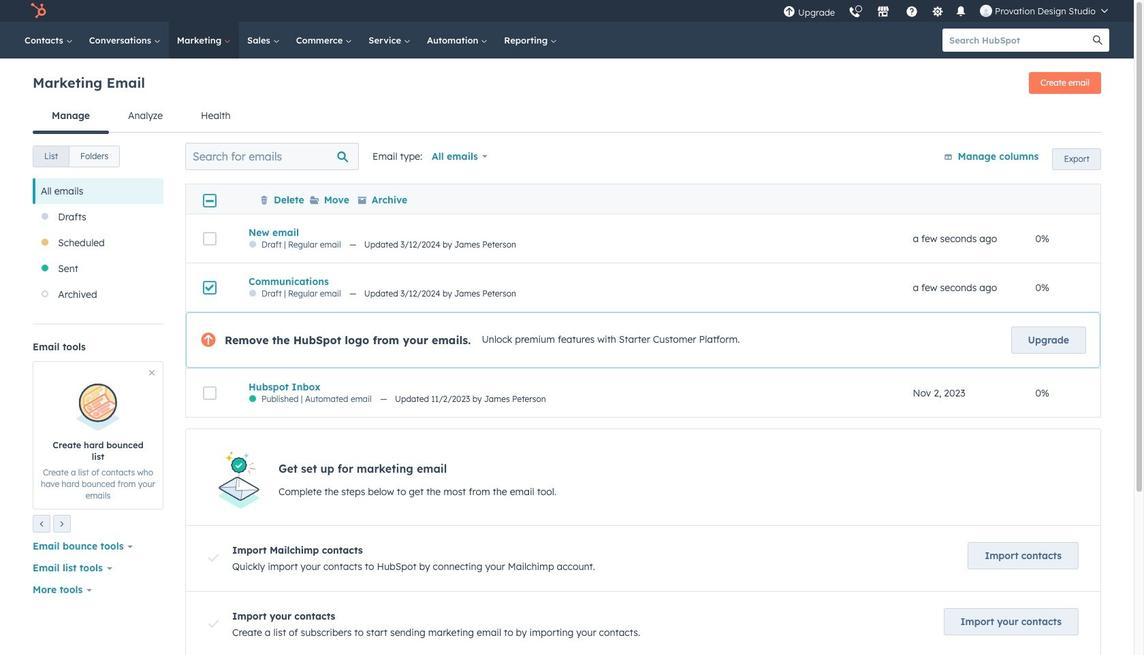 Task type: describe. For each thing, give the bounding box(es) containing it.
previous image
[[37, 521, 46, 530]]

next image
[[58, 521, 66, 530]]

james peterson image
[[980, 5, 993, 17]]

close image
[[149, 371, 155, 376]]



Task type: vqa. For each thing, say whether or not it's contained in the screenshot.
group
yes



Task type: locate. For each thing, give the bounding box(es) containing it.
navigation
[[33, 99, 1102, 134]]

Search HubSpot search field
[[943, 29, 1087, 52]]

Search for emails search field
[[185, 143, 359, 170]]

banner
[[33, 68, 1102, 99]]

marketplaces image
[[877, 6, 890, 18]]

None button
[[33, 146, 70, 168], [69, 146, 120, 168], [33, 146, 70, 168], [69, 146, 120, 168]]

menu
[[777, 0, 1118, 22]]

group
[[33, 146, 120, 168]]



